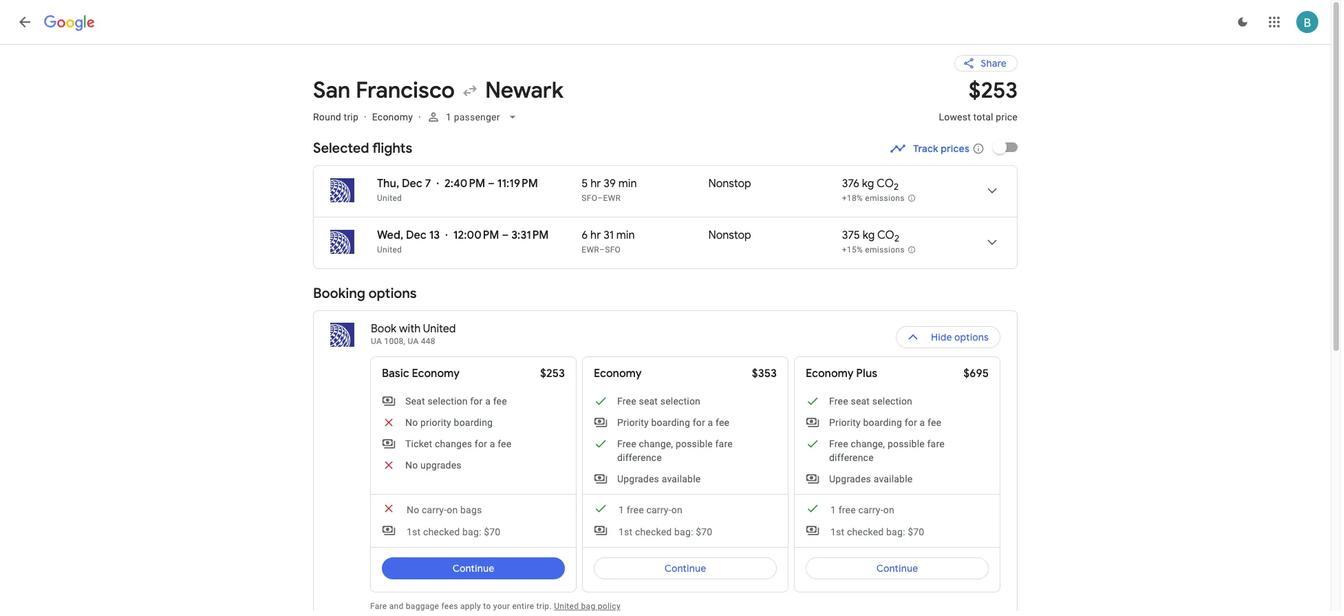 Task type: vqa. For each thing, say whether or not it's contained in the screenshot.
seat associated with Economy
yes



Task type: describe. For each thing, give the bounding box(es) containing it.
no upgrades
[[405, 460, 462, 471]]

wed, dec 13
[[377, 228, 440, 242]]

united inside book with united ua 1008, ua 448
[[423, 322, 456, 336]]

1 passenger button
[[421, 100, 525, 134]]

with
[[399, 322, 421, 336]]

kg for 375
[[863, 228, 875, 242]]

2 for 376 kg co
[[894, 181, 899, 193]]

first checked bag costs 70 us dollars element for economy
[[594, 524, 713, 539]]

boarding for economy
[[651, 417, 690, 428]]

$253 for $253 lowest total price
[[969, 76, 1018, 105]]

options for booking options
[[369, 285, 417, 302]]

prices
[[941, 142, 970, 155]]

6 hr 31 min ewr – sfo
[[582, 228, 635, 255]]

main content containing san francisco
[[313, 44, 1018, 611]]

thu, dec 7
[[377, 177, 431, 191]]

1 on from the left
[[447, 504, 458, 515]]

selected
[[313, 140, 369, 157]]

hr for 5
[[591, 177, 601, 191]]

fare for $695
[[927, 438, 945, 449]]

continue for economy
[[665, 562, 706, 575]]

$253 lowest total price
[[939, 76, 1018, 123]]

basic economy
[[382, 367, 460, 381]]

seat
[[405, 396, 425, 407]]

2 bag: from the left
[[675, 527, 693, 538]]

+15%
[[842, 245, 863, 255]]

13
[[429, 228, 440, 242]]

book
[[371, 322, 397, 336]]

lowest
[[939, 111, 971, 123]]

trip
[[344, 111, 359, 123]]

newark
[[485, 76, 564, 105]]

co for 375 kg co
[[877, 228, 895, 242]]

possible for economy plus
[[888, 438, 925, 449]]

upgrades for economy plus
[[829, 474, 871, 485]]

round trip
[[313, 111, 359, 123]]

free change, possible fare difference for economy plus
[[829, 438, 945, 463]]

emissions for 375 kg co
[[865, 245, 905, 255]]

nonstop flight. element for 6 hr 31 min
[[709, 228, 751, 244]]

dec for thu,
[[402, 177, 422, 191]]

1 carry- from the left
[[422, 504, 447, 515]]

San Francisco to Newark and back text field
[[313, 76, 923, 105]]

total
[[974, 111, 994, 123]]

selection for economy
[[661, 396, 701, 407]]

dec for wed,
[[406, 228, 427, 242]]

2:40 pm
[[445, 177, 485, 191]]

5 hr 39 min sfo – ewr
[[582, 177, 637, 203]]

1 ua from the left
[[371, 337, 382, 346]]

san francisco
[[313, 76, 455, 105]]

nonstop flight. element for 5 hr 39 min
[[709, 177, 751, 193]]

selected flights
[[313, 140, 412, 157]]

2:40 pm – 11:19 pm
[[445, 177, 538, 191]]

continue button for economy
[[594, 552, 777, 585]]

priority boarding for a fee for economy
[[617, 417, 730, 428]]

continue button for economy plus
[[806, 552, 989, 585]]

nonstop for 5 hr 39 min
[[709, 177, 751, 191]]

1st for basic economy
[[407, 527, 421, 538]]

carry- for economy
[[647, 504, 672, 515]]

ticket changes for a fee
[[405, 438, 512, 449]]

passenger
[[454, 111, 500, 123]]

booking
[[313, 285, 365, 302]]

seat for economy plus
[[851, 396, 870, 407]]

flight details. return flight on wednesday, december 13. leaves newark liberty international airport at 12:00 pm on wednesday, december 13 and arrives at san francisco international airport at 3:31 pm on wednesday, december 13. image
[[976, 226, 1009, 259]]

francisco
[[356, 76, 455, 105]]

return flight on wednesday, december 13. leaves newark liberty international airport at 12:00 pm on wednesday, december 13 and arrives at san francisco international airport at 3:31 pm on wednesday, december 13. element
[[377, 228, 549, 242]]

$70 for economy
[[908, 527, 925, 538]]

6
[[582, 228, 588, 242]]

hide options button
[[896, 321, 1001, 354]]

possible for economy
[[676, 438, 713, 449]]

1 inside popup button
[[446, 111, 451, 123]]

1 for economy
[[619, 504, 624, 515]]

bag: for basic
[[463, 527, 481, 538]]

thu,
[[377, 177, 399, 191]]

seat selection for a fee
[[405, 396, 507, 407]]

upgrades for economy
[[617, 474, 659, 485]]

1 continue from the left
[[453, 562, 494, 575]]

2  image from the left
[[418, 111, 421, 123]]

1  image from the left
[[364, 111, 367, 123]]

1008,
[[384, 337, 405, 346]]

3:31 pm
[[511, 228, 549, 242]]

plus
[[856, 367, 878, 381]]

priority for economy
[[617, 417, 649, 428]]

san
[[313, 76, 351, 105]]

difference for economy
[[617, 452, 662, 463]]

hide
[[931, 331, 952, 343]]

none text field containing $253
[[939, 76, 1018, 135]]

share
[[981, 57, 1007, 70]]

nonstop for 6 hr 31 min
[[709, 228, 751, 242]]

wed,
[[377, 228, 403, 242]]

options for hide options
[[955, 331, 989, 343]]

no priority boarding
[[405, 417, 493, 428]]

$695
[[964, 367, 989, 381]]

no carry-on bags
[[407, 504, 482, 515]]

12:00 pm
[[453, 228, 499, 242]]

on for economy plus
[[884, 504, 895, 515]]

2 ua from the left
[[408, 337, 419, 346]]

booking options
[[313, 285, 417, 302]]

continue for economy plus
[[877, 562, 918, 575]]

ewr inside 6 hr 31 min ewr – sfo
[[582, 245, 600, 255]]

change appearance image
[[1226, 6, 1259, 39]]

bags
[[460, 504, 482, 515]]

total duration 5 hr 39 min. element
[[582, 177, 709, 193]]

checked for basic economy
[[423, 527, 460, 538]]

share button
[[955, 55, 1018, 72]]

5
[[582, 177, 588, 191]]

total duration 6 hr 31 min. element
[[582, 228, 709, 244]]

no for no upgrades
[[405, 460, 418, 471]]

ticket
[[405, 438, 432, 449]]

min for 6 hr 31 min
[[616, 228, 635, 242]]

min for 5 hr 39 min
[[619, 177, 637, 191]]

1 passenger
[[446, 111, 500, 123]]

1st for economy
[[619, 527, 633, 538]]

flight details. departing flight on thursday, december 7. leaves san francisco international airport at 2:40 pm on thursday, december 7 and arrives at newark liberty international airport at 11:19 pm on thursday, december 7. image
[[976, 174, 1009, 207]]

1 free carry-on for economy
[[619, 504, 683, 515]]



Task type: locate. For each thing, give the bounding box(es) containing it.
2
[[894, 181, 899, 193], [895, 233, 900, 244]]

1 horizontal spatial ua
[[408, 337, 419, 346]]

0 horizontal spatial ua
[[371, 337, 382, 346]]

united down thu,
[[377, 193, 402, 203]]

1 vertical spatial hr
[[591, 228, 601, 242]]

round
[[313, 111, 341, 123]]

united up 448
[[423, 322, 456, 336]]

possible
[[676, 438, 713, 449], [888, 438, 925, 449]]

2 for 375 kg co
[[895, 233, 900, 244]]

1 horizontal spatial priority
[[829, 417, 861, 428]]

2 horizontal spatial 1st checked bag: $70
[[831, 527, 925, 538]]

kg inside 375 kg co 2
[[863, 228, 875, 242]]

hr for 6
[[591, 228, 601, 242]]

book with united ua 1008, ua 448
[[371, 322, 456, 346]]

fare
[[715, 438, 733, 449], [927, 438, 945, 449]]

priority for economy plus
[[829, 417, 861, 428]]

available
[[662, 474, 701, 485], [874, 474, 913, 485]]

kg up +18% emissions on the right top of page
[[862, 177, 874, 191]]

None text field
[[939, 76, 1018, 135]]

ewr inside 5 hr 39 min sfo – ewr
[[603, 193, 621, 203]]

1 vertical spatial $253
[[540, 367, 565, 381]]

track prices
[[913, 142, 970, 155]]

1 horizontal spatial continue
[[665, 562, 706, 575]]

main content
[[313, 44, 1018, 611]]

1 1st checked bag: $70 from the left
[[407, 527, 501, 538]]

sfo down 5
[[582, 193, 598, 203]]

1 horizontal spatial possible
[[888, 438, 925, 449]]

2 nonstop flight. element from the top
[[709, 228, 751, 244]]

0 horizontal spatial bag:
[[463, 527, 481, 538]]

loading results progress bar
[[0, 44, 1331, 47]]

0 horizontal spatial first checked bag costs 70 us dollars element
[[382, 524, 501, 539]]

Arrival time: 11:19 PM. text field
[[497, 177, 538, 191]]

0 vertical spatial emissions
[[865, 194, 905, 203]]

emissions
[[865, 194, 905, 203], [865, 245, 905, 255]]

1 vertical spatial kg
[[863, 228, 875, 242]]

2 2 from the top
[[895, 233, 900, 244]]

kg inside the 376 kg co 2
[[862, 177, 874, 191]]

2 horizontal spatial checked
[[847, 527, 884, 538]]

1 horizontal spatial checked
[[635, 527, 672, 538]]

list
[[314, 166, 1017, 268]]

2 possible from the left
[[888, 438, 925, 449]]

options inside dropdown button
[[955, 331, 989, 343]]

no
[[405, 417, 418, 428], [405, 460, 418, 471], [407, 504, 419, 515]]

united for thu,
[[377, 193, 402, 203]]

continue
[[453, 562, 494, 575], [665, 562, 706, 575], [877, 562, 918, 575]]

$353
[[752, 367, 777, 381]]

nonstop flight. element
[[709, 177, 751, 193], [709, 228, 751, 244]]

Departure time: 2:40 PM. text field
[[445, 177, 485, 191]]

1 checked from the left
[[423, 527, 460, 538]]

0 horizontal spatial 1
[[446, 111, 451, 123]]

1 free seat selection from the left
[[617, 396, 701, 407]]

difference
[[617, 452, 662, 463], [829, 452, 874, 463]]

go back image
[[17, 14, 33, 30]]

1 vertical spatial ewr
[[582, 245, 600, 255]]

fare for $353
[[715, 438, 733, 449]]

1 horizontal spatial change,
[[851, 438, 885, 449]]

0 vertical spatial hr
[[591, 177, 601, 191]]

1 vertical spatial sfo
[[605, 245, 621, 255]]

1 vertical spatial united
[[377, 245, 402, 255]]

checked for economy
[[635, 527, 672, 538]]

1 horizontal spatial fare
[[927, 438, 945, 449]]

0 horizontal spatial priority
[[617, 417, 649, 428]]

0 horizontal spatial $70
[[484, 527, 501, 538]]

2 inside 375 kg co 2
[[895, 233, 900, 244]]

12:00 pm – 3:31 pm
[[453, 228, 549, 242]]

1 vertical spatial emissions
[[865, 245, 905, 255]]

1 free carry-on
[[619, 504, 683, 515], [831, 504, 895, 515]]

 image right trip
[[364, 111, 367, 123]]

2 boarding from the left
[[651, 417, 690, 428]]

1 $70 from the left
[[484, 527, 501, 538]]

sfo down 31 on the left top of the page
[[605, 245, 621, 255]]

2 1 free carry-on from the left
[[831, 504, 895, 515]]

0 horizontal spatial $253
[[540, 367, 565, 381]]

2 free seat selection from the left
[[829, 396, 913, 407]]

price
[[996, 111, 1018, 123]]

no down seat
[[405, 417, 418, 428]]

1 possible from the left
[[676, 438, 713, 449]]

0 vertical spatial kg
[[862, 177, 874, 191]]

fee
[[493, 396, 507, 407], [716, 417, 730, 428], [928, 417, 942, 428], [498, 438, 512, 449]]

375 kg co 2
[[842, 228, 900, 244]]

upgrades available
[[617, 474, 701, 485], [829, 474, 913, 485]]

priority
[[421, 417, 451, 428]]

2 horizontal spatial carry-
[[859, 504, 884, 515]]

1 horizontal spatial 1 free carry-on
[[831, 504, 895, 515]]

carry- for economy plus
[[859, 504, 884, 515]]

united
[[377, 193, 402, 203], [377, 245, 402, 255], [423, 322, 456, 336]]

1 available from the left
[[662, 474, 701, 485]]

nonstop
[[709, 177, 751, 191], [709, 228, 751, 242]]

1 horizontal spatial bag:
[[675, 527, 693, 538]]

co up +15% emissions
[[877, 228, 895, 242]]

2 priority boarding for a fee from the left
[[829, 417, 942, 428]]

1st checked bag: $70 for economy
[[831, 527, 925, 538]]

on for economy
[[672, 504, 683, 515]]

2 1st checked bag: $70 from the left
[[619, 527, 713, 538]]

hr inside 5 hr 39 min sfo – ewr
[[591, 177, 601, 191]]

1 horizontal spatial 1st checked bag: $70
[[619, 527, 713, 538]]

options up book
[[369, 285, 417, 302]]

ewr down 6
[[582, 245, 600, 255]]

economy plus
[[806, 367, 878, 381]]

 image down francisco
[[418, 111, 421, 123]]

change, for economy
[[639, 438, 673, 449]]

39
[[604, 177, 616, 191]]

1 free from the left
[[627, 504, 644, 515]]

2 horizontal spatial selection
[[873, 396, 913, 407]]

free for economy
[[627, 504, 644, 515]]

3 1st checked bag: $70 from the left
[[831, 527, 925, 538]]

3 $70 from the left
[[908, 527, 925, 538]]

2 change, from the left
[[851, 438, 885, 449]]

co for 376 kg co
[[877, 177, 894, 191]]

0 horizontal spatial 1st checked bag: $70
[[407, 527, 501, 538]]

1 horizontal spatial selection
[[661, 396, 701, 407]]

co inside the 376 kg co 2
[[877, 177, 894, 191]]

available for economy plus
[[874, 474, 913, 485]]

2 emissions from the top
[[865, 245, 905, 255]]

change, for economy plus
[[851, 438, 885, 449]]

first checked bag costs 70 us dollars element for economy plus
[[806, 524, 925, 539]]

1 horizontal spatial difference
[[829, 452, 874, 463]]

–
[[488, 177, 495, 191], [598, 193, 603, 203], [502, 228, 509, 242], [600, 245, 605, 255]]

2 available from the left
[[874, 474, 913, 485]]

departing flight on thursday, december 7. leaves san francisco international airport at 2:40 pm on thursday, december 7 and arrives at newark liberty international airport at 11:19 pm on thursday, december 7. element
[[377, 177, 538, 191]]

no down no upgrades
[[407, 504, 419, 515]]

2 $70 from the left
[[696, 527, 713, 538]]

free
[[617, 396, 637, 407], [829, 396, 848, 407], [617, 438, 637, 449], [829, 438, 848, 449]]

0 horizontal spatial priority boarding for a fee
[[617, 417, 730, 428]]

0 vertical spatial dec
[[402, 177, 422, 191]]

3 on from the left
[[884, 504, 895, 515]]

1 vertical spatial nonstop flight. element
[[709, 228, 751, 244]]

1 free carry-on for economy plus
[[831, 504, 895, 515]]

0 horizontal spatial seat
[[639, 396, 658, 407]]

0 vertical spatial no
[[405, 417, 418, 428]]

dec left "7"
[[402, 177, 422, 191]]

448
[[421, 337, 436, 346]]

1 vertical spatial nonstop
[[709, 228, 751, 242]]

3 bag: from the left
[[886, 527, 905, 538]]

free seat selection for economy
[[617, 396, 701, 407]]

1 horizontal spatial free change, possible fare difference
[[829, 438, 945, 463]]

0 horizontal spatial continue button
[[382, 552, 565, 585]]

continue button
[[382, 552, 565, 585], [594, 552, 777, 585], [806, 552, 989, 585]]

0 horizontal spatial selection
[[428, 396, 468, 407]]

ua down with
[[408, 337, 419, 346]]

difference for economy plus
[[829, 452, 874, 463]]

1 horizontal spatial sfo
[[605, 245, 621, 255]]

1
[[446, 111, 451, 123], [619, 504, 624, 515], [831, 504, 836, 515]]

1st
[[407, 527, 421, 538], [619, 527, 633, 538], [831, 527, 845, 538]]

hr right 5
[[591, 177, 601, 191]]

2 fare from the left
[[927, 438, 945, 449]]

learn more about tracked prices image
[[972, 142, 985, 155]]

2 continue from the left
[[665, 562, 706, 575]]

co
[[877, 177, 894, 191], [877, 228, 895, 242]]

1 nonstop flight. element from the top
[[709, 177, 751, 193]]

2 horizontal spatial 1st
[[831, 527, 845, 538]]

0 horizontal spatial  image
[[364, 111, 367, 123]]

2 checked from the left
[[635, 527, 672, 538]]

ua
[[371, 337, 382, 346], [408, 337, 419, 346]]

no down ticket
[[405, 460, 418, 471]]

free
[[627, 504, 644, 515], [839, 504, 856, 515]]

– inside 5 hr 39 min sfo – ewr
[[598, 193, 603, 203]]

2 vertical spatial united
[[423, 322, 456, 336]]

sfo inside 6 hr 31 min ewr – sfo
[[605, 245, 621, 255]]

1st for economy plus
[[831, 527, 845, 538]]

0 vertical spatial $253
[[969, 76, 1018, 105]]

Departure time: 12:00 PM. text field
[[453, 228, 499, 242]]

1 horizontal spatial 1st
[[619, 527, 633, 538]]

2 upgrades from the left
[[829, 474, 871, 485]]

0 horizontal spatial ewr
[[582, 245, 600, 255]]

first checked bag costs 70 us dollars element for basic economy
[[382, 524, 501, 539]]

ewr down 39
[[603, 193, 621, 203]]

basic
[[382, 367, 409, 381]]

1 fare from the left
[[715, 438, 733, 449]]

3 checked from the left
[[847, 527, 884, 538]]

0 vertical spatial 2
[[894, 181, 899, 193]]

2 vertical spatial no
[[407, 504, 419, 515]]

upgrades
[[421, 460, 462, 471]]

2 hr from the top
[[591, 228, 601, 242]]

3 continue from the left
[[877, 562, 918, 575]]

1 vertical spatial co
[[877, 228, 895, 242]]

ewr
[[603, 193, 621, 203], [582, 245, 600, 255]]

1 free change, possible fare difference from the left
[[617, 438, 733, 463]]

0 horizontal spatial 1 free carry-on
[[619, 504, 683, 515]]

0 horizontal spatial sfo
[[582, 193, 598, 203]]

emissions down the 376 kg co 2
[[865, 194, 905, 203]]

free for economy plus
[[839, 504, 856, 515]]

2 free from the left
[[839, 504, 856, 515]]

2 1st from the left
[[619, 527, 633, 538]]

11:19 pm
[[497, 177, 538, 191]]

0 horizontal spatial available
[[662, 474, 701, 485]]

1 bag: from the left
[[463, 527, 481, 538]]

priority boarding for a fee
[[617, 417, 730, 428], [829, 417, 942, 428]]

2 difference from the left
[[829, 452, 874, 463]]

 image
[[364, 111, 367, 123], [418, 111, 421, 123]]

1 hr from the top
[[591, 177, 601, 191]]

0 vertical spatial options
[[369, 285, 417, 302]]

3 boarding from the left
[[863, 417, 902, 428]]

bag:
[[463, 527, 481, 538], [675, 527, 693, 538], [886, 527, 905, 538]]

1 for economy plus
[[831, 504, 836, 515]]

hr
[[591, 177, 601, 191], [591, 228, 601, 242]]

1 horizontal spatial available
[[874, 474, 913, 485]]

2 continue button from the left
[[594, 552, 777, 585]]

no for no carry-on bags
[[407, 504, 419, 515]]

375
[[842, 228, 860, 242]]

$253 inside $253 lowest total price
[[969, 76, 1018, 105]]

1 nonstop from the top
[[709, 177, 751, 191]]

options right hide
[[955, 331, 989, 343]]

1 vertical spatial no
[[405, 460, 418, 471]]

376 kg co 2
[[842, 177, 899, 193]]

1 horizontal spatial free seat selection
[[829, 396, 913, 407]]

2 up +15% emissions
[[895, 233, 900, 244]]

1 priority boarding for a fee from the left
[[617, 417, 730, 428]]

min right 31 on the left top of the page
[[616, 228, 635, 242]]

1 first checked bag costs 70 us dollars element from the left
[[382, 524, 501, 539]]

upgrades available for economy plus
[[829, 474, 913, 485]]

hr right 6
[[591, 228, 601, 242]]

2 nonstop from the top
[[709, 228, 751, 242]]

2 horizontal spatial 1
[[831, 504, 836, 515]]

0 vertical spatial ewr
[[603, 193, 621, 203]]

dec left "13"
[[406, 228, 427, 242]]

emissions down 375 kg co 2
[[865, 245, 905, 255]]

0 horizontal spatial change,
[[639, 438, 673, 449]]

0 horizontal spatial continue
[[453, 562, 494, 575]]

0 vertical spatial nonstop flight. element
[[709, 177, 751, 193]]

kg
[[862, 177, 874, 191], [863, 228, 875, 242]]

3 selection from the left
[[873, 396, 913, 407]]

1 horizontal spatial seat
[[851, 396, 870, 407]]

sfo inside 5 hr 39 min sfo – ewr
[[582, 193, 598, 203]]

+18%
[[842, 194, 863, 203]]

2 horizontal spatial $70
[[908, 527, 925, 538]]

carry-
[[422, 504, 447, 515], [647, 504, 672, 515], [859, 504, 884, 515]]

1 selection from the left
[[428, 396, 468, 407]]

0 horizontal spatial difference
[[617, 452, 662, 463]]

2 priority from the left
[[829, 417, 861, 428]]

min
[[619, 177, 637, 191], [616, 228, 635, 242]]

1st checked bag: $70
[[407, 527, 501, 538], [619, 527, 713, 538], [831, 527, 925, 538]]

emissions for 376 kg co
[[865, 194, 905, 203]]

ua down book
[[371, 337, 382, 346]]

31
[[604, 228, 614, 242]]

$70
[[484, 527, 501, 538], [696, 527, 713, 538], [908, 527, 925, 538]]

boarding for economy plus
[[863, 417, 902, 428]]

checked for economy plus
[[847, 527, 884, 538]]

0 horizontal spatial possible
[[676, 438, 713, 449]]

kg for 376
[[862, 177, 874, 191]]

1 vertical spatial 2
[[895, 233, 900, 244]]

+18% emissions
[[842, 194, 905, 203]]

2 carry- from the left
[[647, 504, 672, 515]]

1 horizontal spatial priority boarding for a fee
[[829, 417, 942, 428]]

1 horizontal spatial first checked bag costs 70 us dollars element
[[594, 524, 713, 539]]

1 1st from the left
[[407, 527, 421, 538]]

2 up +18% emissions on the right top of page
[[894, 181, 899, 193]]

1 boarding from the left
[[454, 417, 493, 428]]

0 horizontal spatial carry-
[[422, 504, 447, 515]]

free seat selection for economy plus
[[829, 396, 913, 407]]

dec
[[402, 177, 422, 191], [406, 228, 427, 242]]

1 horizontal spatial upgrades
[[829, 474, 871, 485]]

bag: for economy
[[886, 527, 905, 538]]

+15% emissions
[[842, 245, 905, 255]]

$70 for basic
[[484, 527, 501, 538]]

free change, possible fare difference for economy
[[617, 438, 733, 463]]

flights
[[372, 140, 412, 157]]

selection
[[428, 396, 468, 407], [661, 396, 701, 407], [873, 396, 913, 407]]

1 vertical spatial options
[[955, 331, 989, 343]]

0 horizontal spatial checked
[[423, 527, 460, 538]]

united for wed,
[[377, 245, 402, 255]]

priority boarding for a fee for economy plus
[[829, 417, 942, 428]]

free seat selection
[[617, 396, 701, 407], [829, 396, 913, 407]]

253 us dollars element
[[969, 76, 1018, 105]]

1 seat from the left
[[639, 396, 658, 407]]

0 horizontal spatial upgrades
[[617, 474, 659, 485]]

1 horizontal spatial upgrades available
[[829, 474, 913, 485]]

changes
[[435, 438, 472, 449]]

3 carry- from the left
[[859, 504, 884, 515]]

2 upgrades available from the left
[[829, 474, 913, 485]]

1 priority from the left
[[617, 417, 649, 428]]

2 selection from the left
[[661, 396, 701, 407]]

track
[[913, 142, 939, 155]]

1 horizontal spatial continue button
[[594, 552, 777, 585]]

2 inside the 376 kg co 2
[[894, 181, 899, 193]]

0 horizontal spatial free seat selection
[[617, 396, 701, 407]]

upgrades available for economy
[[617, 474, 701, 485]]

available for economy
[[662, 474, 701, 485]]

seat for economy
[[639, 396, 658, 407]]

3 1st from the left
[[831, 527, 845, 538]]

list containing thu, dec 7
[[314, 166, 1017, 268]]

no for no priority boarding
[[405, 417, 418, 428]]

1 2 from the top
[[894, 181, 899, 193]]

kg up +15% emissions
[[863, 228, 875, 242]]

hr inside 6 hr 31 min ewr – sfo
[[591, 228, 601, 242]]

3 continue button from the left
[[806, 552, 989, 585]]

1 1 free carry-on from the left
[[619, 504, 683, 515]]

seat
[[639, 396, 658, 407], [851, 396, 870, 407]]

2 free change, possible fare difference from the left
[[829, 438, 945, 463]]

1 horizontal spatial 1
[[619, 504, 624, 515]]

selection for economy plus
[[873, 396, 913, 407]]

Flight numbers UA 1008, UA 448 text field
[[371, 337, 436, 346]]

1 co from the top
[[877, 177, 894, 191]]

1 horizontal spatial free
[[839, 504, 856, 515]]

– inside 6 hr 31 min ewr – sfo
[[600, 245, 605, 255]]

2 horizontal spatial continue
[[877, 562, 918, 575]]

list inside main content
[[314, 166, 1017, 268]]

2 horizontal spatial boarding
[[863, 417, 902, 428]]

1 vertical spatial min
[[616, 228, 635, 242]]

2 on from the left
[[672, 504, 683, 515]]

2 co from the top
[[877, 228, 895, 242]]

1 continue button from the left
[[382, 552, 565, 585]]

0 vertical spatial nonstop
[[709, 177, 751, 191]]

1 upgrades from the left
[[617, 474, 659, 485]]

Arrival time: 3:31 PM. text field
[[511, 228, 549, 242]]

1 vertical spatial dec
[[406, 228, 427, 242]]

0 horizontal spatial free change, possible fare difference
[[617, 438, 733, 463]]

co inside 375 kg co 2
[[877, 228, 895, 242]]

376
[[842, 177, 860, 191]]

min inside 5 hr 39 min sfo – ewr
[[619, 177, 637, 191]]

1 horizontal spatial ewr
[[603, 193, 621, 203]]

2 seat from the left
[[851, 396, 870, 407]]

1 horizontal spatial on
[[672, 504, 683, 515]]

3 first checked bag costs 70 us dollars element from the left
[[806, 524, 925, 539]]

free change, possible fare difference
[[617, 438, 733, 463], [829, 438, 945, 463]]

a
[[485, 396, 491, 407], [708, 417, 713, 428], [920, 417, 925, 428], [490, 438, 495, 449]]

1 horizontal spatial $70
[[696, 527, 713, 538]]

0 horizontal spatial free
[[627, 504, 644, 515]]

1 horizontal spatial  image
[[418, 111, 421, 123]]

hide options
[[931, 331, 989, 343]]

2 first checked bag costs 70 us dollars element from the left
[[594, 524, 713, 539]]

1 difference from the left
[[617, 452, 662, 463]]

1 change, from the left
[[639, 438, 673, 449]]

min right 39
[[619, 177, 637, 191]]

$253 for $253
[[540, 367, 565, 381]]

united down wed,
[[377, 245, 402, 255]]

0 horizontal spatial upgrades available
[[617, 474, 701, 485]]

co up +18% emissions on the right top of page
[[877, 177, 894, 191]]

min inside 6 hr 31 min ewr – sfo
[[616, 228, 635, 242]]

7
[[425, 177, 431, 191]]

0 horizontal spatial 1st
[[407, 527, 421, 538]]

0 horizontal spatial boarding
[[454, 417, 493, 428]]

priority
[[617, 417, 649, 428], [829, 417, 861, 428]]

1 horizontal spatial boarding
[[651, 417, 690, 428]]

first checked bag costs 70 us dollars element
[[382, 524, 501, 539], [594, 524, 713, 539], [806, 524, 925, 539]]

2 horizontal spatial first checked bag costs 70 us dollars element
[[806, 524, 925, 539]]

0 horizontal spatial fare
[[715, 438, 733, 449]]

2 horizontal spatial on
[[884, 504, 895, 515]]

1 emissions from the top
[[865, 194, 905, 203]]

1 upgrades available from the left
[[617, 474, 701, 485]]

1st checked bag: $70 for basic
[[407, 527, 501, 538]]



